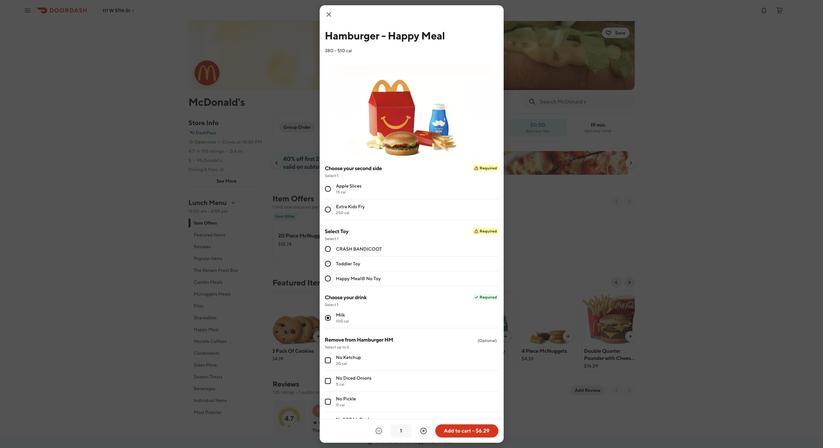 Task type: locate. For each thing, give the bounding box(es) containing it.
0 horizontal spatial off
[[296, 155, 304, 162]]

items up most popular button
[[215, 398, 227, 403]]

ratings
[[210, 149, 224, 154], [281, 390, 295, 395]]

choose for choose your second side
[[325, 165, 343, 172]]

1 horizontal spatial with
[[371, 155, 383, 162]]

0 vertical spatial hamburger - happy meal
[[325, 29, 445, 42]]

no up $17.49
[[336, 355, 342, 360]]

no left diced
[[336, 376, 342, 381]]

0 horizontal spatial on
[[296, 163, 303, 170]]

1 horizontal spatial toy
[[353, 261, 360, 267]]

1 vertical spatial hamburger
[[357, 337, 384, 343]]

cal down ketchup
[[342, 361, 347, 366]]

CRASH BANDICOOT radio
[[325, 246, 331, 252]]

up inside remove from hamburger hm select up to 6
[[337, 345, 342, 350]]

min
[[597, 122, 605, 128]]

1 vertical spatial ratings
[[281, 390, 295, 395]]

required for choose your second side
[[480, 166, 497, 171]]

ratings inside reviews 135 ratings • 1 public review
[[281, 390, 295, 395]]

1 horizontal spatial 20
[[336, 361, 341, 366]]

no right meal®
[[366, 276, 373, 281]]

0 vertical spatial mcnuggets
[[300, 233, 327, 239]]

&
[[204, 167, 207, 172]]

1 select from the top
[[325, 173, 336, 178]]

delivery left time
[[584, 128, 601, 133]]

3 add item to cart image from the left
[[628, 334, 633, 339]]

1 horizontal spatial ratings
[[281, 390, 295, 395]]

happy inside hamburger - happy meal
[[490, 348, 505, 354]]

popular items button
[[188, 253, 265, 265]]

pm
[[255, 139, 262, 145]]

add to cart - $6.29
[[444, 428, 490, 434]]

2 add item to cart image from the left
[[565, 334, 571, 339]]

double bacon quarter pounder with cheese meal
[[334, 348, 386, 369]]

1 horizontal spatial reviews
[[273, 380, 299, 388]]

mcdonald's up info
[[188, 96, 245, 108]]

add for add to cart - $6.29
[[444, 428, 454, 434]]

coffees
[[210, 339, 227, 344]]

0 vertical spatial hamburger
[[325, 29, 379, 42]]

hamburger up bacon
[[357, 337, 384, 343]]

box
[[230, 268, 238, 273]]

delivery inside 19 min delivery time
[[584, 128, 601, 133]]

off right '$10'
[[363, 155, 370, 162]]

0 vertical spatial to
[[346, 155, 351, 162]]

2 vertical spatial item
[[194, 221, 203, 226]]

double for double bacon quarter pounder with cheese meal
[[334, 348, 351, 354]]

2 vertical spatial previous button of carousel image
[[614, 280, 619, 285]]

1 horizontal spatial pounder
[[584, 355, 604, 361]]

item inside item offers limit one discount per order
[[273, 194, 289, 203]]

featured inside button
[[194, 232, 213, 238]]

double up $16.29 at the bottom
[[584, 348, 601, 354]]

to inside the 40% off first 2 orders up to $10 off with 40welcome, valid on subtotals $15
[[346, 155, 351, 162]]

1 horizontal spatial order
[[376, 420, 387, 425]]

1 inside reviews 135 ratings • 1 public review
[[299, 390, 301, 395]]

mcdonald's image
[[188, 21, 635, 90], [194, 60, 219, 85]]

off left first
[[296, 155, 304, 162]]

0 vertical spatial ratings
[[210, 149, 224, 154]]

add item to cart image right (optional)
[[503, 334, 508, 339]]

1 horizontal spatial featured items
[[273, 278, 328, 287]]

3 required from the top
[[480, 295, 497, 300]]

notification bell image
[[760, 6, 768, 14]]

mcnuggetsⓡ
[[403, 438, 436, 445]]

to for 6
[[342, 345, 346, 350]]

offers inside item offers limit one discount per order
[[291, 194, 314, 203]]

1 vertical spatial more
[[206, 362, 217, 368]]

meal inside double bacon quarter pounder with cheese meal
[[334, 362, 346, 369]]

11/11/23
[[340, 420, 354, 425]]

2 choose from the top
[[325, 294, 343, 301]]

1 vertical spatial 4.7
[[285, 415, 294, 422]]

1 horizontal spatial off
[[363, 155, 370, 162]]

double up no ketchup 20 cal
[[334, 348, 351, 354]]

1 vertical spatial item
[[275, 214, 284, 219]]

up
[[338, 155, 345, 162], [337, 345, 342, 350]]

none checkbox inside remove from hamburger hm 'group'
[[325, 358, 331, 363]]

0 horizontal spatial hamburger - happy meal
[[325, 29, 445, 42]]

hamburger - happy meal image
[[457, 290, 515, 346]]

cal right 15
[[341, 190, 346, 195]]

add item to cart image inside hamburger - happy meal button
[[503, 334, 508, 339]]

1 up milk
[[337, 302, 338, 307]]

None radio
[[325, 207, 331, 213]]

remove
[[325, 337, 344, 343]]

None radio
[[325, 186, 331, 192], [325, 315, 331, 321], [325, 186, 331, 192], [325, 315, 331, 321]]

up down remove
[[337, 345, 342, 350]]

happy
[[388, 29, 419, 42], [336, 276, 350, 281], [194, 327, 208, 332], [490, 348, 505, 354]]

mcnuggets inside 20 piece mcnuggets $12.74
[[300, 233, 327, 239]]

135 up $ • mcdonald's
[[201, 149, 209, 154]]

hamburger down (optional)
[[459, 348, 486, 354]]

choose your drink select 1
[[325, 294, 367, 307]]

100
[[336, 319, 343, 324]]

quarter inside double bacon quarter pounder with cheese meal
[[368, 348, 386, 354]]

-
[[381, 29, 386, 42], [334, 48, 336, 53], [208, 209, 210, 214], [487, 348, 489, 354], [472, 428, 475, 434]]

featured inside heading
[[273, 278, 306, 287]]

no ketchup 20 cal
[[336, 355, 361, 366]]

ratings down now
[[210, 149, 224, 154]]

next button of carousel image for bottommost previous button of carousel image
[[627, 280, 632, 285]]

0 horizontal spatial more
[[206, 362, 217, 368]]

1 vertical spatial add item to cart image
[[316, 334, 321, 339]]

0 horizontal spatial pounder
[[334, 355, 354, 361]]

135 down reviews link
[[273, 390, 280, 395]]

next button of carousel image
[[628, 160, 633, 166], [627, 199, 632, 204], [627, 280, 632, 285]]

to left '$10'
[[346, 155, 351, 162]]

0 items, open order cart image
[[776, 6, 784, 14]]

1 inside choose your second side select 1
[[337, 173, 338, 178]]

0 vertical spatial 20
[[278, 233, 285, 239]]

2 double from the left
[[584, 348, 601, 354]]

mcnuggets inside 4 piece mcnuggets $4.39
[[540, 348, 567, 354]]

1 horizontal spatial 135
[[273, 390, 280, 395]]

•
[[218, 139, 220, 145], [226, 149, 228, 154], [193, 158, 195, 163], [296, 390, 298, 395], [355, 420, 356, 425]]

delivery down $0.00
[[526, 128, 542, 134]]

1 down $15
[[337, 173, 338, 178]]

1 horizontal spatial add
[[575, 388, 584, 393]]

3 pack of cookies image
[[269, 290, 327, 346]]

0 horizontal spatial 4.7
[[188, 149, 195, 154]]

1 vertical spatial offers
[[204, 221, 217, 226]]

toy up "crash"
[[340, 228, 349, 235]]

cal inside no ketchup 20 cal
[[342, 361, 347, 366]]

cal right the 0
[[340, 403, 345, 407]]

$15
[[329, 163, 338, 170]]

0 vertical spatial add item to cart image
[[395, 252, 400, 258]]

kids
[[348, 204, 357, 209]]

add inside button
[[575, 388, 584, 393]]

choose inside choose your second side select 1
[[325, 165, 343, 172]]

2 vertical spatial required
[[480, 295, 497, 300]]

ketchup
[[343, 355, 361, 360]]

item up the limit
[[273, 194, 289, 203]]

individual items button
[[188, 395, 265, 407]]

no inside no ketchup 20 cal
[[336, 355, 342, 360]]

mcnuggets up crash bandicoot option
[[300, 233, 327, 239]]

0 horizontal spatial add item to cart image
[[503, 334, 508, 339]]

1 your from the top
[[344, 165, 354, 172]]

1 horizontal spatial offers
[[291, 194, 314, 203]]

double inside double quarter pounder with cheese meal
[[584, 348, 601, 354]]

1 vertical spatial add
[[444, 428, 454, 434]]

1 horizontal spatial more
[[225, 178, 237, 184]]

None checkbox
[[325, 358, 331, 363]]

choose inside choose your drink select 1
[[325, 294, 343, 301]]

pounder up $16.29 at the bottom
[[584, 355, 604, 361]]

no pickle 0 cal
[[336, 396, 356, 407]]

2 vertical spatial toy
[[374, 276, 381, 281]]

5 down $17.49
[[336, 382, 338, 387]]

required inside select toy group
[[480, 229, 497, 234]]

pamela
[[327, 408, 345, 414]]

more right sides
[[206, 362, 217, 368]]

remove from hamburger hm select up to 6
[[325, 337, 393, 350]]

piece
[[286, 233, 299, 239], [526, 348, 539, 354]]

popular up the
[[194, 256, 210, 261]]

items up the kerwin frost box
[[211, 256, 223, 261]]

reviews inside button
[[194, 244, 211, 249]]

250
[[336, 210, 344, 215]]

with up previous image on the bottom
[[605, 355, 615, 361]]

see down fees on the left of page
[[216, 178, 224, 184]]

1 vertical spatial order
[[376, 420, 387, 425]]

Current quantity is 1 number field
[[395, 428, 408, 435]]

0 horizontal spatial see
[[216, 178, 224, 184]]

no inside no pickle 0 cal
[[336, 396, 342, 402]]

0 horizontal spatial add
[[444, 428, 454, 434]]

see more
[[216, 178, 237, 184]]

1 horizontal spatial hamburger - happy meal
[[459, 348, 505, 361]]

380
[[325, 48, 333, 53]]

Item Search search field
[[540, 98, 629, 105]]

cal right 100
[[344, 319, 349, 324]]

reviews inside reviews 135 ratings • 1 public review
[[273, 380, 299, 388]]

ratings down reviews link
[[281, 390, 295, 395]]

to inside remove from hamburger hm select up to 6
[[342, 345, 346, 350]]

more up menu in the top left of the page
[[225, 178, 237, 184]]

required inside choose your second side group
[[480, 166, 497, 171]]

select inside choose your drink select 1
[[325, 302, 336, 307]]

diced
[[343, 376, 356, 381]]

cheese up next 'icon'
[[616, 355, 634, 361]]

meals
[[210, 280, 223, 285], [218, 291, 231, 297]]

cheese down bacon
[[366, 355, 384, 361]]

mcnuggets for 4
[[540, 348, 567, 354]]

meals up fries button
[[218, 291, 231, 297]]

up up $15
[[338, 155, 345, 162]]

1 horizontal spatial mcnuggets
[[540, 348, 567, 354]]

your inside choose your second side select 1
[[344, 165, 354, 172]]

1 choose from the top
[[325, 165, 343, 172]]

all
[[426, 427, 432, 432]]

0 horizontal spatial add item to cart image
[[316, 334, 321, 339]]

required inside choose your drink group
[[480, 295, 497, 300]]

None checkbox
[[325, 378, 331, 384], [325, 399, 331, 405], [325, 378, 331, 384], [325, 399, 331, 405]]

0 horizontal spatial double
[[334, 348, 351, 354]]

items inside heading
[[307, 278, 328, 287]]

required for select toy
[[480, 229, 497, 234]]

0 horizontal spatial cheese
[[366, 355, 384, 361]]

2 horizontal spatial add item to cart image
[[628, 334, 633, 339]]

2 your from the top
[[344, 294, 354, 301]]

1 left the public
[[299, 390, 301, 395]]

add inside button
[[444, 428, 454, 434]]

select inside remove from hamburger hm select up to 6
[[325, 345, 336, 350]]

cal right 250
[[344, 210, 349, 215]]

on right valid
[[296, 163, 303, 170]]

1 horizontal spatial delivery
[[584, 128, 601, 133]]

4.7 up of 5 stars
[[285, 415, 294, 422]]

add item to cart image up double quarter pounder with cheese meal
[[628, 334, 633, 339]]

hamburger inside remove from hamburger hm select up to 6
[[357, 337, 384, 343]]

double inside double bacon quarter pounder with cheese meal
[[334, 348, 351, 354]]

now
[[207, 139, 216, 145]]

1 required from the top
[[480, 166, 497, 171]]

item down the limit
[[275, 214, 284, 219]]

piece inside 20 piece mcnuggets $12.74
[[286, 233, 299, 239]]

lb
[[353, 417, 359, 422]]

add up $20+
[[444, 428, 454, 434]]

items down toddler toy option
[[307, 278, 328, 287]]

per
[[312, 204, 319, 210]]

no diced onions 5 cal
[[336, 376, 372, 387]]

meals inside button
[[210, 280, 223, 285]]

see all link
[[412, 401, 438, 448]]

2 vertical spatial hamburger
[[459, 348, 486, 354]]

2 pounder from the left
[[584, 355, 604, 361]]

mcdonald's up the pricing & fees button
[[197, 158, 222, 163]]

0 vertical spatial 135
[[201, 149, 209, 154]]

0 horizontal spatial offers
[[204, 221, 217, 226]]

no for no ketchup
[[336, 355, 342, 360]]

0 vertical spatial see
[[216, 178, 224, 184]]

meals for mcnuggets meals
[[218, 291, 231, 297]]

free 20pc mcnuggetsⓡ on $20+
[[377, 438, 457, 445]]

4 select from the top
[[325, 302, 336, 307]]

1 add item to cart image from the left
[[503, 334, 508, 339]]

1 vertical spatial 5
[[286, 435, 288, 440]]

none radio inside choose your second side group
[[325, 207, 331, 213]]

0 vertical spatial featured items
[[194, 232, 225, 238]]

1 horizontal spatial add item to cart image
[[565, 334, 571, 339]]

1 vertical spatial required
[[480, 229, 497, 234]]

toy inside select toy select 1
[[340, 228, 349, 235]]

valid
[[283, 163, 295, 170]]

to left the 6
[[342, 345, 346, 350]]

0 horizontal spatial ratings
[[210, 149, 224, 154]]

beef
[[359, 417, 369, 422]]

1 vertical spatial meals
[[218, 291, 231, 297]]

2 vertical spatial next button of carousel image
[[627, 280, 632, 285]]

1 vertical spatial on
[[437, 438, 443, 445]]

offers up discount
[[291, 194, 314, 203]]

1 quarter from the left
[[368, 348, 386, 354]]

2 select from the top
[[325, 228, 339, 235]]

popular down individual items
[[205, 410, 222, 415]]

0 horizontal spatial with
[[355, 355, 365, 361]]

0 vertical spatial reviews
[[194, 244, 211, 249]]

20
[[278, 233, 285, 239], [336, 361, 341, 366]]

pounder inside double quarter pounder with cheese meal
[[584, 355, 604, 361]]

on
[[296, 163, 303, 170], [437, 438, 443, 445]]

hamburger up 510
[[325, 29, 379, 42]]

add left review
[[575, 388, 584, 393]]

piece for 4
[[526, 348, 539, 354]]

lunch
[[188, 199, 208, 206]]

0 vertical spatial toy
[[340, 228, 349, 235]]

your down '$10'
[[344, 165, 354, 172]]

crash
[[336, 246, 352, 252]]

fees
[[208, 167, 218, 172]]

5 inside no diced onions 5 cal
[[336, 382, 338, 387]]

0 horizontal spatial quarter
[[368, 348, 386, 354]]

piece inside 4 piece mcnuggets $4.39
[[526, 348, 539, 354]]

1 vertical spatial featured
[[273, 278, 306, 287]]

to
[[346, 155, 351, 162], [342, 345, 346, 350], [455, 428, 461, 434]]

add
[[575, 388, 584, 393], [444, 428, 454, 434]]

add item to cart image up 4 piece mcnuggets $4.39
[[565, 334, 571, 339]]

0 horizontal spatial order
[[298, 125, 311, 130]]

1 horizontal spatial cheese
[[616, 355, 634, 361]]

meals inside button
[[218, 291, 231, 297]]

your inside choose your drink select 1
[[344, 294, 354, 301]]

piece up $4.39 on the bottom right of page
[[526, 348, 539, 354]]

item down 11:00
[[194, 221, 203, 226]]

0 horizontal spatial featured
[[194, 232, 213, 238]]

slices
[[350, 183, 362, 189]]

mcnuggets right 4
[[540, 348, 567, 354]]

1 double from the left
[[334, 348, 351, 354]]

order inside button
[[298, 125, 311, 130]]

choose up milk
[[325, 294, 343, 301]]

add item to cart image
[[503, 334, 508, 339], [565, 334, 571, 339], [628, 334, 633, 339]]

toy
[[340, 228, 349, 235], [353, 261, 360, 267], [374, 276, 381, 281]]

3 select from the top
[[325, 236, 336, 241]]

your left the 'drink'
[[344, 294, 354, 301]]

1 vertical spatial choose
[[325, 294, 343, 301]]

Toddler Toy radio
[[325, 261, 331, 267]]

item offers heading
[[273, 193, 314, 204]]

hamburger - happy meal
[[325, 29, 445, 42], [459, 348, 505, 361]]

no up the 0
[[336, 396, 342, 402]]

item offers limit one discount per order
[[273, 194, 331, 210]]

toy right meal®
[[374, 276, 381, 281]]

order up "decrease quantity by 1" image
[[376, 420, 387, 425]]

piece up $12.74
[[286, 233, 299, 239]]

delivery
[[584, 128, 601, 133], [526, 128, 542, 134]]

0 vertical spatial item
[[273, 194, 289, 203]]

public
[[302, 390, 315, 395]]

one
[[284, 204, 292, 210]]

2 horizontal spatial with
[[605, 355, 615, 361]]

hamburger inside hamburger - happy meal
[[459, 348, 486, 354]]

choose your second side select 1
[[325, 165, 382, 178]]

choose down orders
[[325, 165, 343, 172]]

reviews for reviews
[[194, 244, 211, 249]]

featured items heading
[[273, 277, 328, 288]]

more for sides more
[[206, 362, 217, 368]]

toy for toddler
[[353, 261, 360, 267]]

2 delivery from the left
[[526, 128, 542, 134]]

see left all
[[418, 427, 426, 432]]

0 vertical spatial featured
[[194, 232, 213, 238]]

extra
[[336, 204, 347, 209]]

4.7 up the $
[[188, 149, 195, 154]]

meals down the kerwin frost box
[[210, 280, 223, 285]]

1 vertical spatial 135
[[273, 390, 280, 395]]

20 inside 20 piece mcnuggets $12.74
[[278, 233, 285, 239]]

apple
[[336, 183, 349, 189]]

toy right "toddler"
[[353, 261, 360, 267]]

previous button of carousel image
[[274, 160, 279, 166], [614, 199, 619, 204], [614, 280, 619, 285]]

first
[[305, 155, 315, 162]]

5 right of
[[286, 435, 288, 440]]

• left the public
[[296, 390, 298, 395]]

to left cart
[[455, 428, 461, 434]]

individual items
[[194, 398, 227, 403]]

0
[[336, 403, 339, 407]]

$16.29
[[584, 363, 598, 369]]

happy inside select toy group
[[336, 276, 350, 281]]

items up reviews button
[[214, 232, 225, 238]]

1 cheese from the left
[[366, 355, 384, 361]]

0 vertical spatial popular
[[194, 256, 210, 261]]

reviews button
[[188, 241, 265, 253]]

1 horizontal spatial featured
[[273, 278, 306, 287]]

with up the side
[[371, 155, 383, 162]]

1 up "crash"
[[337, 236, 338, 241]]

0 vertical spatial add
[[575, 388, 584, 393]]

see inside button
[[216, 178, 224, 184]]

up inside the 40% off first 2 orders up to $10 off with 40welcome, valid on subtotals $15
[[338, 155, 345, 162]]

with down bacon
[[355, 355, 365, 361]]

135 ratings •
[[201, 149, 228, 154]]

items for individual items button
[[215, 398, 227, 403]]

1 vertical spatial your
[[344, 294, 354, 301]]

1 off from the left
[[296, 155, 304, 162]]

no inside select toy group
[[366, 276, 373, 281]]

item for item offers
[[194, 221, 203, 226]]

milk 100 cal
[[336, 313, 349, 324]]

0 horizontal spatial piece
[[286, 233, 299, 239]]

0 vertical spatial order
[[298, 125, 311, 130]]

quarter inside double quarter pounder with cheese meal
[[602, 348, 620, 354]]

0.6
[[230, 149, 237, 154]]

1 vertical spatial 20
[[336, 361, 341, 366]]

1 horizontal spatial on
[[437, 438, 443, 445]]

hm
[[384, 337, 393, 343]]

meal inside hamburger - happy meal
[[459, 355, 471, 361]]

1 pounder from the left
[[334, 355, 354, 361]]

0 vertical spatial meals
[[210, 280, 223, 285]]

choose for choose your drink
[[325, 294, 343, 301]]

1 vertical spatial next button of carousel image
[[627, 199, 632, 204]]

2 cheese from the left
[[616, 355, 634, 361]]

• closes at 10:30 pm
[[218, 139, 262, 145]]

2 quarter from the left
[[602, 348, 620, 354]]

1 vertical spatial hamburger - happy meal
[[459, 348, 505, 361]]

20 inside no ketchup 20 cal
[[336, 361, 341, 366]]

on left $20+
[[437, 438, 443, 445]]

0 vertical spatial on
[[296, 163, 303, 170]]

1 vertical spatial to
[[342, 345, 346, 350]]

1 delivery from the left
[[584, 128, 601, 133]]

(optional)
[[478, 338, 497, 343]]

cart
[[462, 428, 471, 434]]

reviews up the popular items
[[194, 244, 211, 249]]

time
[[602, 128, 611, 133]]

of
[[281, 435, 285, 440]]

1 vertical spatial toy
[[353, 261, 360, 267]]

1 vertical spatial reviews
[[273, 380, 299, 388]]

5 select from the top
[[325, 345, 336, 350]]

offers down the 11:00 am - 4:59 pm
[[204, 221, 217, 226]]

see for see all
[[418, 427, 426, 432]]

meal inside dialog
[[421, 29, 445, 42]]

510
[[337, 48, 345, 53]]

order right group
[[298, 125, 311, 130]]

no for no diced onions
[[336, 376, 342, 381]]

reviews down "$4.19"
[[273, 380, 299, 388]]

0 horizontal spatial mcnuggets
[[300, 233, 327, 239]]

reviews 135 ratings • 1 public review
[[273, 380, 329, 395]]

1 horizontal spatial 5
[[336, 382, 338, 387]]

pounder up $17.49
[[334, 355, 354, 361]]

19
[[591, 122, 596, 128]]

2 required from the top
[[480, 229, 497, 234]]

1 horizontal spatial double
[[584, 348, 601, 354]]

1 vertical spatial mcdonald's
[[197, 158, 222, 163]]

more
[[225, 178, 237, 184], [206, 362, 217, 368]]

side
[[373, 165, 382, 172]]

add item to cart image
[[395, 252, 400, 258], [316, 334, 321, 339]]

6
[[347, 345, 349, 350]]

am
[[201, 209, 207, 214]]

1 vertical spatial popular
[[205, 410, 222, 415]]

add item to cart image for hamburger - happy meal
[[503, 334, 508, 339]]

cal down diced
[[339, 382, 344, 387]]

drink
[[355, 294, 367, 301]]

beverages button
[[188, 383, 265, 395]]

no inside no diced onions 5 cal
[[336, 376, 342, 381]]

1 horizontal spatial see
[[418, 427, 426, 432]]

0 vertical spatial offers
[[291, 194, 314, 203]]



Task type: describe. For each thing, give the bounding box(es) containing it.
piece for 20
[[286, 233, 299, 239]]

items for featured items button
[[214, 232, 225, 238]]

hamburger - happy meal button
[[456, 290, 515, 373]]

delivery inside $0.00 delivery fee
[[526, 128, 542, 134]]

• right the $
[[193, 158, 195, 163]]

40welcome,
[[384, 155, 424, 162]]

st
[[126, 8, 130, 13]]

combo meals
[[194, 280, 223, 285]]

see for see more
[[216, 178, 224, 184]]

0 horizontal spatial 135
[[201, 149, 209, 154]]

$6.29
[[476, 428, 490, 434]]

hamburger image
[[394, 290, 452, 346]]

cookies
[[295, 348, 314, 354]]

select toy select 1
[[325, 228, 349, 241]]

menu
[[209, 199, 227, 206]]

mi
[[238, 149, 243, 154]]

see more button
[[189, 176, 264, 186]]

0 vertical spatial mcdonald's
[[188, 96, 245, 108]]

p
[[317, 407, 321, 414]]

to for $10
[[346, 155, 351, 162]]

treats
[[210, 374, 222, 380]]

up for orders
[[338, 155, 345, 162]]

20 piece mcnuggets $12.74
[[278, 233, 327, 247]]

review
[[315, 390, 329, 395]]

cal inside extra kids fry 250 cal
[[344, 210, 349, 215]]

double quarter pounder with cheese meal image
[[581, 290, 640, 346]]

- inside hamburger - happy meal
[[487, 348, 489, 354]]

add review
[[575, 388, 601, 393]]

1 horizontal spatial 4.7
[[285, 415, 294, 422]]

item offers
[[194, 221, 217, 226]]

cal inside no diced onions 5 cal
[[339, 382, 344, 387]]

at
[[237, 139, 241, 145]]

add item to cart image for 4 piece mcnuggets
[[565, 334, 571, 339]]

111 w 57th st button
[[103, 8, 136, 13]]

group order
[[283, 125, 311, 130]]

$10
[[352, 155, 362, 162]]

1 horizontal spatial add item to cart image
[[395, 252, 400, 258]]

remove from hamburger hm group
[[325, 337, 498, 448]]

mccafe
[[194, 339, 209, 344]]

featured items button
[[188, 229, 265, 241]]

1 vertical spatial previous button of carousel image
[[614, 199, 619, 204]]

kerwin
[[203, 268, 217, 273]]

1 vertical spatial featured items
[[273, 278, 328, 287]]

more for see more
[[225, 178, 237, 184]]

meal®
[[351, 276, 365, 281]]

15
[[336, 190, 340, 195]]

4 piece mcnuggets image
[[519, 290, 577, 346]]

2
[[316, 155, 319, 162]]

no left 1/10
[[336, 417, 342, 422]]

toddler
[[336, 261, 352, 267]]

dashpass
[[196, 130, 216, 135]]

previous image
[[614, 388, 619, 393]]

item for item offer
[[275, 214, 284, 219]]

the
[[194, 268, 202, 273]]

happy meal® no toy
[[336, 276, 381, 281]]

decrease quantity by 1 image
[[375, 427, 383, 435]]

double quarter pounder with cheese meal
[[584, 348, 634, 369]]

111 w 57th st
[[103, 8, 130, 13]]

the kerwin frost box
[[194, 268, 238, 273]]

your for drink
[[344, 294, 354, 301]]

featured items inside button
[[194, 232, 225, 238]]

1 inside select toy select 1
[[337, 236, 338, 241]]

fee
[[543, 128, 550, 134]]

to inside button
[[455, 428, 461, 434]]

with inside double bacon quarter pounder with cheese meal
[[355, 355, 365, 361]]

$20+
[[444, 438, 457, 445]]

cal inside the milk 100 cal
[[344, 319, 349, 324]]

no for no pickle
[[336, 396, 342, 402]]

required for choose your drink
[[480, 295, 497, 300]]

choose your drink group
[[325, 294, 498, 329]]

offers for item offers limit one discount per order
[[291, 194, 314, 203]]

your for second
[[344, 165, 354, 172]]

up for select
[[337, 345, 342, 350]]

shareables button
[[188, 312, 265, 324]]

1 inside choose your drink select 1
[[337, 302, 338, 307]]

sweets treats
[[194, 374, 222, 380]]

double for double quarter pounder with cheese meal
[[584, 348, 601, 354]]

3
[[272, 348, 275, 354]]

40%
[[283, 155, 295, 162]]

toy for select
[[340, 228, 349, 235]]

cal right 510
[[346, 48, 352, 53]]

limit
[[273, 204, 283, 210]]

sweets treats button
[[188, 371, 265, 383]]

• right 1/10
[[355, 420, 356, 425]]

add for add review
[[575, 388, 584, 393]]

• left 0.6
[[226, 149, 228, 154]]

135 inside reviews 135 ratings • 1 public review
[[273, 390, 280, 395]]

meal inside double quarter pounder with cheese meal
[[584, 362, 596, 369]]

reviews for reviews 135 ratings • 1 public review
[[273, 380, 299, 388]]

mcnuggets for 20
[[300, 233, 327, 239]]

select toy group
[[325, 228, 498, 286]]

increase quantity by 1 image
[[419, 427, 427, 435]]

second
[[355, 165, 372, 172]]

close hamburger - happy meal image
[[325, 11, 333, 18]]

mccafe coffees button
[[188, 336, 265, 347]]

popular inside button
[[194, 256, 210, 261]]

order
[[320, 204, 331, 210]]

no 1/10 lb beef
[[336, 417, 369, 422]]

hamburger - happy meal dialog
[[320, 5, 504, 448]]

4 piece mcnuggets $4.39
[[522, 348, 567, 361]]

doordash
[[357, 420, 375, 425]]

most popular
[[194, 410, 222, 415]]

item for item offers limit one discount per order
[[273, 194, 289, 203]]

select inside choose your second side select 1
[[325, 173, 336, 178]]

lunch menu
[[188, 199, 227, 206]]

0 vertical spatial 4.7
[[188, 149, 195, 154]]

cheese inside double quarter pounder with cheese meal
[[616, 355, 634, 361]]

with inside double quarter pounder with cheese meal
[[605, 355, 615, 361]]

save
[[615, 30, 626, 35]]

• doordash order
[[355, 420, 387, 425]]

of 5 stars
[[281, 435, 297, 440]]

2 horizontal spatial toy
[[374, 276, 381, 281]]

with inside the 40% off first 2 orders up to $10 off with 40welcome, valid on subtotals $15
[[371, 155, 383, 162]]

pickle
[[343, 396, 356, 402]]

meals for combo meals
[[210, 280, 223, 285]]

subtotals
[[304, 163, 328, 170]]

pack
[[276, 348, 287, 354]]

$4.39
[[522, 356, 534, 361]]

cal inside no pickle 0 cal
[[340, 403, 345, 407]]

review
[[585, 388, 601, 393]]

0 vertical spatial previous button of carousel image
[[274, 160, 279, 166]]

2 off from the left
[[363, 155, 370, 162]]

add item to cart image for double quarter pounder with cheese meal
[[628, 334, 633, 339]]

11:00
[[188, 209, 200, 214]]

crash bandicoot
[[336, 246, 382, 252]]

cal inside "apple slices 15 cal"
[[341, 190, 346, 195]]

0 vertical spatial next button of carousel image
[[628, 160, 633, 166]]

of
[[288, 348, 294, 354]]

offer
[[285, 214, 295, 219]]

offers for item offers
[[204, 221, 217, 226]]

next image
[[627, 388, 632, 393]]

choose your second side group
[[325, 165, 498, 220]]

mccafe coffees
[[194, 339, 227, 344]]

reviews link
[[273, 380, 299, 388]]

cheese inside double bacon quarter pounder with cheese meal
[[366, 355, 384, 361]]

open menu image
[[24, 6, 32, 14]]

sides more button
[[188, 359, 265, 371]]

beverages
[[194, 386, 216, 391]]

• inside reviews 135 ratings • 1 public review
[[296, 390, 298, 395]]

apple slices 15 cal
[[336, 183, 362, 195]]

add to cart - $6.29 button
[[435, 425, 498, 438]]

from
[[345, 337, 356, 343]]

pricing & fees button
[[188, 166, 224, 173]]

hamburger - happy meal inside button
[[459, 348, 505, 361]]

double bacon quarter pounder with cheese meal image
[[332, 290, 390, 346]]

sides
[[194, 362, 205, 368]]

items for "popular items" button
[[211, 256, 223, 261]]

• right now
[[218, 139, 220, 145]]

- inside button
[[472, 428, 475, 434]]

popular inside button
[[205, 410, 222, 415]]

mcnuggets meals
[[194, 291, 231, 297]]

0 horizontal spatial 5
[[286, 435, 288, 440]]

sides more
[[194, 362, 217, 368]]

next button of carousel image for previous button of carousel image to the middle
[[627, 199, 632, 204]]

stars
[[289, 435, 297, 440]]

hamburger - happy meal inside dialog
[[325, 29, 445, 42]]

20pc
[[389, 438, 402, 445]]

shareables
[[194, 315, 217, 320]]

on inside the 40% off first 2 orders up to $10 off with 40welcome, valid on subtotals $15
[[296, 163, 303, 170]]

Happy Meal® No Toy radio
[[325, 276, 331, 282]]

3 pack of cookies $4.19
[[272, 348, 314, 361]]

pounder inside double bacon quarter pounder with cheese meal
[[334, 355, 354, 361]]



Task type: vqa. For each thing, say whether or not it's contained in the screenshot.
Chick-fil-A
no



